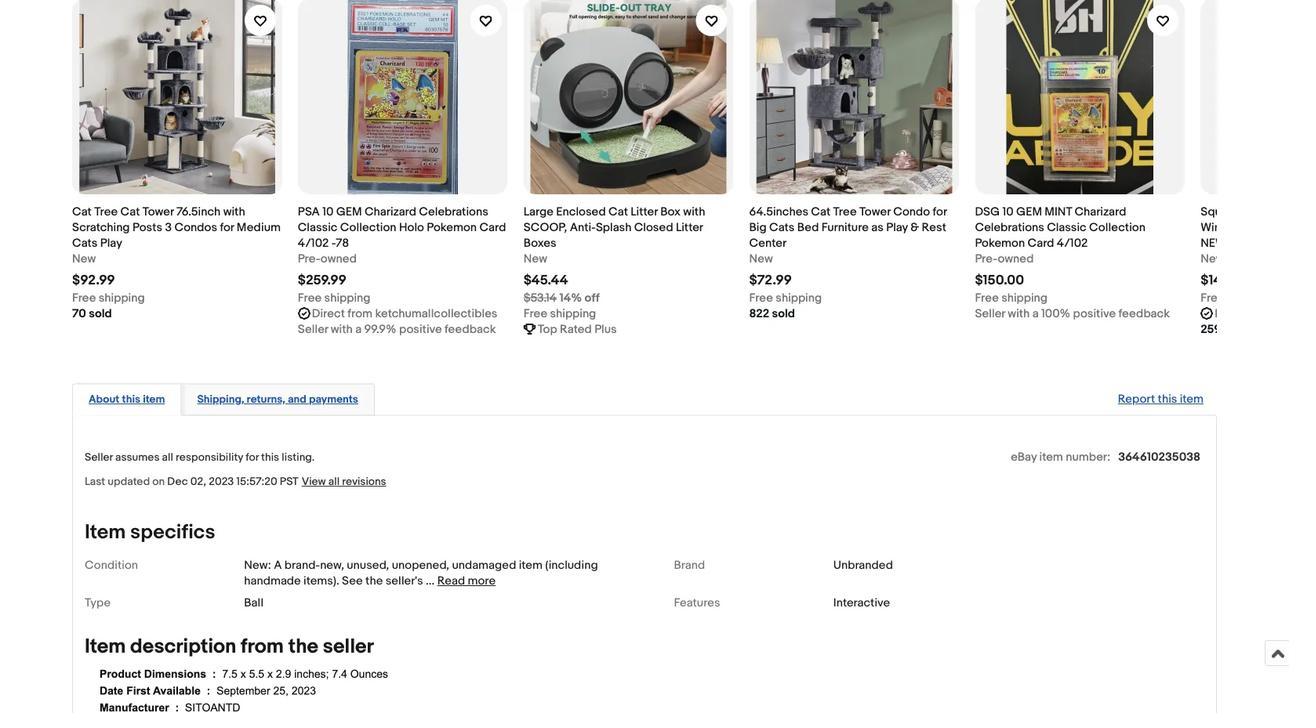 Task type: describe. For each thing, give the bounding box(es) containing it.
free shipping text field for $150.00
[[976, 291, 1048, 306]]

new,
[[320, 559, 344, 573]]

shipping inside cat tree cat tower 76.5inch with scratching posts 3 condos for medium cats play new $92.99 free shipping 70 sold
[[99, 291, 145, 306]]

ball
[[244, 597, 264, 611]]

about this item button
[[89, 393, 165, 408]]

0 horizontal spatial all
[[162, 451, 173, 465]]

259
[[1201, 323, 1222, 337]]

shipping,
[[197, 393, 244, 407]]

shipping inside large enclosed cat litter box with scoop, anti-splash closed litter boxes new $45.44 $53.14 14% off free shipping
[[550, 307, 597, 321]]

ketchumallcollectibles
[[375, 307, 498, 321]]

&
[[911, 221, 920, 235]]

seller
[[323, 635, 374, 660]]

tower for $92.99
[[143, 205, 174, 219]]

tree inside cat tree cat tower 76.5inch with scratching posts 3 condos for medium cats play new $92.99 free shipping 70 sold
[[94, 205, 118, 219]]

new text field for $45.44
[[524, 251, 548, 267]]

owned inside 'psa 10 gem charizard celebrations classic collection holo pokemon card 4/102 -78 pre-owned $259.99 free shipping'
[[321, 252, 357, 266]]

direct
[[312, 307, 345, 321]]

squishmallow
[[1201, 205, 1275, 219]]

pst
[[280, 476, 299, 489]]

Seller with a 99.9% positive feedback text field
[[298, 322, 496, 338]]

splash
[[596, 221, 632, 235]]

02,
[[190, 476, 206, 489]]

cat inside large enclosed cat litter box with scoop, anti-splash closed litter boxes new $45.44 $53.14 14% off free shipping
[[609, 205, 628, 219]]

closed
[[635, 221, 674, 235]]

top
[[538, 323, 558, 337]]

item right report
[[1181, 393, 1204, 407]]

259 sold text field
[[1201, 322, 1247, 338]]

with inside dsg 10 gem mint charizard celebrations classic collection pokemon card 4/102 pre-owned $150.00 free shipping seller with a 100% positive feedback
[[1008, 307, 1030, 321]]

this for about
[[122, 393, 140, 407]]

64.5inches cat tree tower condo for big cats bed furniture as play & rest center new $72.99 free shipping 822 sold
[[750, 205, 947, 321]]

payments
[[309, 393, 358, 407]]

play inside cat tree cat tower 76.5inch with scratching posts 3 condos for medium cats play new $92.99 free shipping 70 sold
[[100, 237, 122, 251]]

...
[[426, 575, 435, 589]]

cat inside 64.5inches cat tree tower condo for big cats bed furniture as play & rest center new $72.99 free shipping 822 sold
[[812, 205, 831, 219]]

description
[[130, 635, 236, 660]]

rest
[[922, 221, 947, 235]]

364610235038
[[1119, 451, 1201, 465]]

owned inside dsg 10 gem mint charizard celebrations classic collection pokemon card 4/102 pre-owned $150.00 free shipping seller with a 100% positive feedback
[[998, 252, 1034, 266]]

$150.00 text field
[[976, 273, 1025, 290]]

type
[[85, 597, 111, 611]]

revisions
[[342, 476, 387, 489]]

70 sold text field
[[72, 306, 112, 322]]

read more
[[438, 575, 496, 589]]

a inside dsg 10 gem mint charizard celebrations classic collection pokemon card 4/102 pre-owned $150.00 free shipping seller with a 100% positive feedback
[[1033, 307, 1039, 321]]

item inside new: a brand-new, unused, unopened, undamaged item (including handmade items). see the seller's ...
[[519, 559, 543, 573]]

new text field for $92.99
[[72, 251, 96, 267]]

large enclosed cat litter box with scoop, anti-splash closed litter boxes new $45.44 $53.14 14% off free shipping
[[524, 205, 706, 321]]

for inside cat tree cat tower 76.5inch with scratching posts 3 condos for medium cats play new $92.99 free shipping 70 sold
[[220, 221, 234, 235]]

celebrations inside 'psa 10 gem charizard celebrations classic collection holo pokemon card 4/102 -78 pre-owned $259.99 free shipping'
[[419, 205, 489, 219]]

2023
[[209, 476, 234, 489]]

last updated on dec 02, 2023 15:57:20 pst view all revisions
[[85, 476, 387, 489]]

with inside cat tree cat tower 76.5inch with scratching posts 3 condos for medium cats play new $92.99 free shipping 70 sold
[[223, 205, 245, 219]]

classic inside 'psa 10 gem charizard celebrations classic collection holo pokemon card 4/102 -78 pre-owned $259.99 free shipping'
[[298, 221, 338, 235]]

free inside 64.5inches cat tree tower condo for big cats bed furniture as play & rest center new $72.99 free shipping 822 sold
[[750, 291, 774, 306]]

sold inside cat tree cat tower 76.5inch with scratching posts 3 condos for medium cats play new $92.99 free shipping 70 sold
[[89, 307, 112, 321]]

seller's
[[386, 575, 423, 589]]

on
[[152, 476, 165, 489]]

center
[[750, 237, 787, 251]]

holo
[[399, 221, 424, 235]]

$150.00
[[976, 273, 1025, 290]]

822
[[750, 307, 770, 321]]

item for item description from the seller
[[85, 635, 126, 660]]

dec
[[167, 476, 188, 489]]

pre- inside dsg 10 gem mint charizard celebrations classic collection pokemon card 4/102 pre-owned $150.00 free shipping seller with a 100% positive feedback
[[976, 252, 998, 266]]

view
[[302, 476, 326, 489]]

brand for brand authoriz
[[1215, 307, 1247, 321]]

updated
[[108, 476, 150, 489]]

squishmallow ke new $14.99 free shipping
[[1201, 205, 1290, 306]]

items).
[[304, 575, 339, 589]]

condos
[[175, 221, 217, 235]]

free inside 'psa 10 gem charizard celebrations classic collection holo pokemon card 4/102 -78 pre-owned $259.99 free shipping'
[[298, 291, 322, 306]]

seller assumes all responsibility for this listing.
[[85, 451, 315, 465]]

10 for pre-
[[323, 205, 334, 219]]

$53.14
[[524, 291, 557, 306]]

item right ebay
[[1040, 451, 1064, 465]]

0 vertical spatial litter
[[631, 205, 658, 219]]

$259.99
[[298, 273, 347, 290]]

new: a brand-new, unused, unopened, undamaged item (including handmade items). see the seller's ...
[[244, 559, 598, 589]]

see
[[342, 575, 363, 589]]

sold inside 64.5inches cat tree tower condo for big cats bed furniture as play & rest center new $72.99 free shipping 822 sold
[[772, 307, 796, 321]]

pre- inside 'psa 10 gem charizard celebrations classic collection holo pokemon card 4/102 -78 pre-owned $259.99 free shipping'
[[298, 252, 321, 266]]

positive inside dsg 10 gem mint charizard celebrations classic collection pokemon card 4/102 pre-owned $150.00 free shipping seller with a 100% positive feedback
[[1074, 307, 1117, 321]]

enclosed
[[557, 205, 606, 219]]

14%
[[560, 291, 582, 306]]

new inside cat tree cat tower 76.5inch with scratching posts 3 condos for medium cats play new $92.99 free shipping 70 sold
[[72, 252, 96, 266]]

features
[[674, 597, 721, 611]]

scratching
[[72, 221, 130, 235]]

2 cat from the left
[[120, 205, 140, 219]]

shipping, returns, and payments button
[[197, 393, 358, 408]]

about
[[89, 393, 120, 407]]

free inside the squishmallow ke new $14.99 free shipping
[[1201, 291, 1225, 306]]

charizard inside 'psa 10 gem charizard celebrations classic collection holo pokemon card 4/102 -78 pre-owned $259.99 free shipping'
[[365, 205, 417, 219]]

and
[[288, 393, 307, 407]]

boxes
[[524, 237, 557, 251]]

$45.44 text field
[[524, 273, 569, 290]]

item for item specifics
[[85, 521, 126, 545]]

assumes
[[115, 451, 160, 465]]

item description from the seller
[[85, 635, 374, 660]]

responsibility
[[176, 451, 243, 465]]

report this item
[[1119, 393, 1204, 407]]

pre-owned text field for $150.00
[[976, 251, 1034, 267]]

condo
[[894, 205, 931, 219]]

sold inside 259 sold text field
[[1224, 323, 1247, 337]]

ebay
[[1011, 451, 1037, 465]]

view all revisions link
[[299, 475, 387, 489]]

76.5inch
[[177, 205, 221, 219]]

specifics
[[130, 521, 215, 545]]

free inside cat tree cat tower 76.5inch with scratching posts 3 condos for medium cats play new $92.99 free shipping 70 sold
[[72, 291, 96, 306]]

card for shipping
[[1028, 237, 1055, 251]]

scoop,
[[524, 221, 567, 235]]

shipping inside 64.5inches cat tree tower condo for big cats bed furniture as play & rest center new $72.99 free shipping 822 sold
[[776, 291, 822, 306]]

1 vertical spatial litter
[[676, 221, 703, 235]]

$45.44
[[524, 273, 569, 290]]

top rated plus
[[538, 323, 617, 337]]

seller with a 99.9% positive feedback
[[298, 323, 496, 337]]

free shipping text field down 14%
[[524, 306, 597, 322]]

pre-owned text field for $259.99
[[298, 251, 357, 267]]

ke
[[1278, 205, 1290, 219]]

item inside button
[[143, 393, 165, 407]]

off
[[585, 291, 600, 306]]

new:
[[244, 559, 271, 573]]

tab list containing about this item
[[72, 381, 1218, 416]]

$72.99
[[750, 273, 792, 290]]

brand-
[[285, 559, 320, 573]]

read
[[438, 575, 465, 589]]

undamaged
[[452, 559, 517, 573]]

direct from ketchumallcollectibles
[[312, 307, 498, 321]]

free shipping text field for $92.99
[[72, 291, 145, 306]]

$259.99 text field
[[298, 273, 347, 290]]



Task type: locate. For each thing, give the bounding box(es) containing it.
-
[[332, 237, 336, 251]]

0 horizontal spatial free shipping text field
[[72, 291, 145, 306]]

0 horizontal spatial celebrations
[[419, 205, 489, 219]]

1 vertical spatial card
[[1028, 237, 1055, 251]]

0 vertical spatial a
[[1033, 307, 1039, 321]]

celebrations
[[419, 205, 489, 219], [976, 221, 1045, 235]]

2 item from the top
[[85, 635, 126, 660]]

1 horizontal spatial brand
[[1215, 307, 1247, 321]]

cat up splash
[[609, 205, 628, 219]]

0 horizontal spatial brand
[[674, 559, 705, 573]]

1 vertical spatial item
[[85, 635, 126, 660]]

new text field up "$14.99"
[[1201, 251, 1225, 267]]

for up 15:57:20
[[246, 451, 259, 465]]

1 pre- from the left
[[298, 252, 321, 266]]

celebrations up holo
[[419, 205, 489, 219]]

seller for seller with a 99.9% positive feedback
[[298, 323, 328, 337]]

shipping inside dsg 10 gem mint charizard celebrations classic collection pokemon card 4/102 pre-owned $150.00 free shipping seller with a 100% positive feedback
[[1002, 291, 1048, 306]]

1 horizontal spatial collection
[[1090, 221, 1146, 235]]

shipping up brand authoriz text box
[[1228, 291, 1274, 306]]

100%
[[1042, 307, 1071, 321]]

item right about
[[143, 393, 165, 407]]

shipping up 822 sold text box
[[776, 291, 822, 306]]

0 vertical spatial celebrations
[[419, 205, 489, 219]]

tower for $72.99
[[860, 205, 891, 219]]

authoriz
[[1249, 307, 1290, 321]]

0 vertical spatial cats
[[770, 221, 795, 235]]

new down "boxes"
[[524, 252, 548, 266]]

1 vertical spatial the
[[288, 635, 319, 660]]

1 vertical spatial celebrations
[[976, 221, 1045, 235]]

4 new from the left
[[1201, 252, 1225, 266]]

new up "$14.99"
[[1201, 252, 1225, 266]]

0 horizontal spatial new text field
[[524, 251, 548, 267]]

gem for $150.00
[[1017, 205, 1043, 219]]

new up $92.99 text field
[[72, 252, 96, 266]]

owned down 78
[[321, 252, 357, 266]]

unbranded
[[834, 559, 893, 573]]

cats down 'scratching'
[[72, 237, 98, 251]]

2 horizontal spatial this
[[1158, 393, 1178, 407]]

New text field
[[72, 251, 96, 267], [1201, 251, 1225, 267]]

1 new text field from the left
[[524, 251, 548, 267]]

0 vertical spatial positive
[[1074, 307, 1117, 321]]

0 horizontal spatial litter
[[631, 205, 658, 219]]

0 horizontal spatial card
[[480, 221, 506, 235]]

the left seller
[[288, 635, 319, 660]]

collection inside dsg 10 gem mint charizard celebrations classic collection pokemon card 4/102 pre-owned $150.00 free shipping seller with a 100% positive feedback
[[1090, 221, 1146, 235]]

ebay item number: 364610235038
[[1011, 451, 1201, 465]]

cat up posts
[[120, 205, 140, 219]]

1 pre-owned text field from the left
[[298, 251, 357, 267]]

item
[[85, 521, 126, 545], [85, 635, 126, 660]]

the inside new: a brand-new, unused, unopened, undamaged item (including handmade items). see the seller's ...
[[366, 575, 383, 589]]

1 vertical spatial play
[[100, 237, 122, 251]]

99.9%
[[364, 323, 397, 337]]

0 horizontal spatial tree
[[94, 205, 118, 219]]

celebrations down dsg
[[976, 221, 1045, 235]]

classic
[[298, 221, 338, 235], [1048, 221, 1087, 235]]

with down direct
[[331, 323, 353, 337]]

big
[[750, 221, 767, 235]]

2 10 from the left
[[1003, 205, 1014, 219]]

1 10 from the left
[[323, 205, 334, 219]]

1 horizontal spatial all
[[329, 476, 340, 489]]

1 vertical spatial pokemon
[[976, 237, 1026, 251]]

a left 99.9%
[[356, 323, 362, 337]]

tree up the furniture at the top right of the page
[[834, 205, 857, 219]]

free inside large enclosed cat litter box with scoop, anti-splash closed litter boxes new $45.44 $53.14 14% off free shipping
[[524, 307, 548, 321]]

1 horizontal spatial 4/102
[[1057, 237, 1089, 251]]

2 tower from the left
[[860, 205, 891, 219]]

about this item
[[89, 393, 165, 407]]

4/102 down the mint
[[1057, 237, 1089, 251]]

0 horizontal spatial tower
[[143, 205, 174, 219]]

1 classic from the left
[[298, 221, 338, 235]]

Brand Authoriz text field
[[1215, 306, 1290, 322]]

1 horizontal spatial new text field
[[1201, 251, 1225, 267]]

0 vertical spatial for
[[933, 205, 947, 219]]

1 vertical spatial for
[[220, 221, 234, 235]]

0 horizontal spatial play
[[100, 237, 122, 251]]

play down 'scratching'
[[100, 237, 122, 251]]

2 horizontal spatial sold
[[1224, 323, 1247, 337]]

card inside dsg 10 gem mint charizard celebrations classic collection pokemon card 4/102 pre-owned $150.00 free shipping seller with a 100% positive feedback
[[1028, 237, 1055, 251]]

1 vertical spatial a
[[356, 323, 362, 337]]

this right report
[[1158, 393, 1178, 407]]

1 gem from the left
[[336, 205, 362, 219]]

1 new from the left
[[72, 252, 96, 266]]

1 vertical spatial feedback
[[445, 323, 496, 337]]

4/102 inside 'psa 10 gem charizard celebrations classic collection holo pokemon card 4/102 -78 pre-owned $259.99 free shipping'
[[298, 237, 329, 251]]

dsg 10 gem mint charizard celebrations classic collection pokemon card 4/102 pre-owned $150.00 free shipping seller with a 100% positive feedback
[[976, 205, 1171, 321]]

from inside direct from ketchumallcollectibles text box
[[348, 307, 373, 321]]

1 vertical spatial cats
[[72, 237, 98, 251]]

2 classic from the left
[[1048, 221, 1087, 235]]

Pre-owned text field
[[298, 251, 357, 267], [976, 251, 1034, 267]]

seller inside text field
[[298, 323, 328, 337]]

all
[[162, 451, 173, 465], [329, 476, 340, 489]]

1 horizontal spatial tower
[[860, 205, 891, 219]]

gem
[[336, 205, 362, 219], [1017, 205, 1043, 219]]

item
[[1181, 393, 1204, 407], [143, 393, 165, 407], [1040, 451, 1064, 465], [519, 559, 543, 573]]

new inside the squishmallow ke new $14.99 free shipping
[[1201, 252, 1225, 266]]

posts
[[133, 221, 163, 235]]

pokemon right holo
[[427, 221, 477, 235]]

owned up $150.00
[[998, 252, 1034, 266]]

tower
[[143, 205, 174, 219], [860, 205, 891, 219]]

for inside 64.5inches cat tree tower condo for big cats bed furniture as play & rest center new $72.99 free shipping 822 sold
[[933, 205, 947, 219]]

10 inside dsg 10 gem mint charizard celebrations classic collection pokemon card 4/102 pre-owned $150.00 free shipping seller with a 100% positive feedback
[[1003, 205, 1014, 219]]

with up the medium
[[223, 205, 245, 219]]

0 horizontal spatial cats
[[72, 237, 98, 251]]

gem up 78
[[336, 205, 362, 219]]

0 horizontal spatial from
[[241, 635, 284, 660]]

10 right dsg
[[1003, 205, 1014, 219]]

1 tower from the left
[[143, 205, 174, 219]]

free shipping text field down $92.99 text field
[[72, 291, 145, 306]]

psa
[[298, 205, 320, 219]]

listing.
[[282, 451, 315, 465]]

2 4/102 from the left
[[1057, 237, 1089, 251]]

play left &
[[887, 221, 908, 235]]

anti-
[[570, 221, 596, 235]]

pokemon for shipping
[[976, 237, 1026, 251]]

$92.99
[[72, 273, 115, 290]]

$14.99 text field
[[1201, 273, 1242, 290]]

0 horizontal spatial new text field
[[72, 251, 96, 267]]

0 horizontal spatial positive
[[399, 323, 442, 337]]

gem left the mint
[[1017, 205, 1043, 219]]

from down the ball
[[241, 635, 284, 660]]

medium
[[237, 221, 281, 235]]

1 horizontal spatial classic
[[1048, 221, 1087, 235]]

this up 15:57:20
[[261, 451, 279, 465]]

0 horizontal spatial owned
[[321, 252, 357, 266]]

4/102 inside dsg 10 gem mint charizard celebrations classic collection pokemon card 4/102 pre-owned $150.00 free shipping seller with a 100% positive feedback
[[1057, 237, 1089, 251]]

item down type
[[85, 635, 126, 660]]

0 horizontal spatial pokemon
[[427, 221, 477, 235]]

with left 100%
[[1008, 307, 1030, 321]]

1 horizontal spatial celebrations
[[976, 221, 1045, 235]]

card inside 'psa 10 gem charizard celebrations classic collection holo pokemon card 4/102 -78 pre-owned $259.99 free shipping'
[[480, 221, 506, 235]]

1 horizontal spatial from
[[348, 307, 373, 321]]

collection inside 'psa 10 gem charizard celebrations classic collection holo pokemon card 4/102 -78 pre-owned $259.99 free shipping'
[[340, 221, 397, 235]]

unused,
[[347, 559, 389, 573]]

dsg
[[976, 205, 1000, 219]]

2 vertical spatial seller
[[85, 451, 113, 465]]

tab list
[[72, 381, 1218, 416]]

0 horizontal spatial seller
[[85, 451, 113, 465]]

from
[[348, 307, 373, 321], [241, 635, 284, 660]]

sold right 70
[[89, 307, 112, 321]]

unopened,
[[392, 559, 450, 573]]

shipping inside the squishmallow ke new $14.99 free shipping
[[1228, 291, 1274, 306]]

0 horizontal spatial a
[[356, 323, 362, 337]]

item up the condition
[[85, 521, 126, 545]]

card left scoop,
[[480, 221, 506, 235]]

collection
[[340, 221, 397, 235], [1090, 221, 1146, 235]]

1 vertical spatial brand
[[674, 559, 705, 573]]

large
[[524, 205, 554, 219]]

1 horizontal spatial gem
[[1017, 205, 1043, 219]]

tower up "as"
[[860, 205, 891, 219]]

cats down "64.5inches"
[[770, 221, 795, 235]]

free down $150.00 text field
[[976, 291, 999, 306]]

mint
[[1045, 205, 1073, 219]]

2 new text field from the left
[[750, 251, 773, 267]]

1 cat from the left
[[72, 205, 92, 219]]

free shipping text field for $259.99
[[298, 291, 371, 306]]

0 horizontal spatial sold
[[89, 307, 112, 321]]

70
[[72, 307, 86, 321]]

new text field for $14.99
[[1201, 251, 1225, 267]]

2 pre- from the left
[[976, 252, 998, 266]]

free up 822
[[750, 291, 774, 306]]

for right condos
[[220, 221, 234, 235]]

0 horizontal spatial feedback
[[445, 323, 496, 337]]

cats inside cat tree cat tower 76.5inch with scratching posts 3 condos for medium cats play new $92.99 free shipping 70 sold
[[72, 237, 98, 251]]

0 horizontal spatial for
[[220, 221, 234, 235]]

1 vertical spatial positive
[[399, 323, 442, 337]]

1 horizontal spatial litter
[[676, 221, 703, 235]]

1 horizontal spatial play
[[887, 221, 908, 235]]

seller down $150.00 text field
[[976, 307, 1006, 321]]

seller down direct
[[298, 323, 328, 337]]

seller for seller assumes all responsibility for this listing.
[[85, 451, 113, 465]]

10 for $150.00
[[1003, 205, 1014, 219]]

free inside dsg 10 gem mint charizard celebrations classic collection pokemon card 4/102 pre-owned $150.00 free shipping seller with a 100% positive feedback
[[976, 291, 999, 306]]

Free shipping text field
[[72, 291, 145, 306], [750, 291, 822, 306]]

pre-owned text field up $150.00
[[976, 251, 1034, 267]]

sold right 822
[[772, 307, 796, 321]]

3 cat from the left
[[609, 205, 628, 219]]

play inside 64.5inches cat tree tower condo for big cats bed furniture as play & rest center new $72.99 free shipping 822 sold
[[887, 221, 908, 235]]

pre- up $150.00
[[976, 252, 998, 266]]

seller up last
[[85, 451, 113, 465]]

play
[[887, 221, 908, 235], [100, 237, 122, 251]]

2 horizontal spatial seller
[[976, 307, 1006, 321]]

charizard inside dsg 10 gem mint charizard celebrations classic collection pokemon card 4/102 pre-owned $150.00 free shipping seller with a 100% positive feedback
[[1075, 205, 1127, 219]]

tree inside 64.5inches cat tree tower condo for big cats bed furniture as play & rest center new $72.99 free shipping 822 sold
[[834, 205, 857, 219]]

$72.99 text field
[[750, 273, 792, 290]]

$92.99 text field
[[72, 273, 115, 290]]

0 vertical spatial from
[[348, 307, 373, 321]]

pokemon inside 'psa 10 gem charizard celebrations classic collection holo pokemon card 4/102 -78 pre-owned $259.99 free shipping'
[[427, 221, 477, 235]]

Top Rated Plus text field
[[538, 322, 617, 338]]

new inside 64.5inches cat tree tower condo for big cats bed furniture as play & rest center new $72.99 free shipping 822 sold
[[750, 252, 773, 266]]

brand up 259 sold
[[1215, 307, 1247, 321]]

(including
[[546, 559, 598, 573]]

with right "box"
[[684, 205, 706, 219]]

1 horizontal spatial pokemon
[[976, 237, 1026, 251]]

positive down direct from ketchumallcollectibles text box
[[399, 323, 442, 337]]

item left (including
[[519, 559, 543, 573]]

new down the center
[[750, 252, 773, 266]]

shipping up direct
[[325, 291, 371, 306]]

New text field
[[524, 251, 548, 267], [750, 251, 773, 267]]

pre-owned text field down the -
[[298, 251, 357, 267]]

2 new from the left
[[524, 252, 548, 266]]

for up rest
[[933, 205, 947, 219]]

furniture
[[822, 221, 869, 235]]

0 horizontal spatial charizard
[[365, 205, 417, 219]]

1 horizontal spatial free shipping text field
[[750, 291, 822, 306]]

charizard right the mint
[[1075, 205, 1127, 219]]

for
[[933, 205, 947, 219], [220, 221, 234, 235], [246, 451, 259, 465]]

0 vertical spatial card
[[480, 221, 506, 235]]

a
[[274, 559, 282, 573]]

a left 100%
[[1033, 307, 1039, 321]]

tower inside cat tree cat tower 76.5inch with scratching posts 3 condos for medium cats play new $92.99 free shipping 70 sold
[[143, 205, 174, 219]]

gem for pre-
[[336, 205, 362, 219]]

3 new from the left
[[750, 252, 773, 266]]

previous price $53.14 14% off text field
[[524, 291, 600, 306]]

new text field down the center
[[750, 251, 773, 267]]

free down $53.14
[[524, 307, 548, 321]]

1 horizontal spatial positive
[[1074, 307, 1117, 321]]

0 vertical spatial feedback
[[1119, 307, 1171, 321]]

1 horizontal spatial pre-
[[976, 252, 998, 266]]

seller inside dsg 10 gem mint charizard celebrations classic collection pokemon card 4/102 pre-owned $150.00 free shipping seller with a 100% positive feedback
[[976, 307, 1006, 321]]

rated
[[560, 323, 592, 337]]

free shipping text field down $150.00
[[976, 291, 1048, 306]]

shipping down 14%
[[550, 307, 597, 321]]

2 new text field from the left
[[1201, 251, 1225, 267]]

condition
[[85, 559, 138, 573]]

new text field down "boxes"
[[524, 251, 548, 267]]

0 horizontal spatial gem
[[336, 205, 362, 219]]

822 sold text field
[[750, 306, 796, 322]]

free shipping text field down $72.99
[[750, 291, 822, 306]]

more
[[468, 575, 496, 589]]

0 horizontal spatial collection
[[340, 221, 397, 235]]

bed
[[798, 221, 819, 235]]

1 charizard from the left
[[365, 205, 417, 219]]

1 horizontal spatial charizard
[[1075, 205, 1127, 219]]

interactive
[[834, 597, 891, 611]]

classic down psa
[[298, 221, 338, 235]]

free shipping text field for $14.99
[[1201, 291, 1274, 306]]

as
[[872, 221, 884, 235]]

with inside large enclosed cat litter box with scoop, anti-splash closed litter boxes new $45.44 $53.14 14% off free shipping
[[684, 205, 706, 219]]

feedback inside text field
[[445, 323, 496, 337]]

Direct from ketchumallcollectibles text field
[[312, 306, 498, 322]]

Seller with a 100% positive feedback text field
[[976, 306, 1171, 322]]

cat up 'bed'
[[812, 205, 831, 219]]

10 inside 'psa 10 gem charizard celebrations classic collection holo pokemon card 4/102 -78 pre-owned $259.99 free shipping'
[[323, 205, 334, 219]]

1 owned from the left
[[321, 252, 357, 266]]

shipping inside 'psa 10 gem charizard celebrations classic collection holo pokemon card 4/102 -78 pre-owned $259.99 free shipping'
[[325, 291, 371, 306]]

last
[[85, 476, 105, 489]]

cat
[[72, 205, 92, 219], [120, 205, 140, 219], [609, 205, 628, 219], [812, 205, 831, 219]]

psa 10 gem charizard celebrations classic collection holo pokemon card 4/102 -78 pre-owned $259.99 free shipping
[[298, 205, 506, 306]]

shipping down $150.00
[[1002, 291, 1048, 306]]

cat up 'scratching'
[[72, 205, 92, 219]]

this right about
[[122, 393, 140, 407]]

free up 70
[[72, 291, 96, 306]]

0 horizontal spatial 4/102
[[298, 237, 329, 251]]

this for report
[[1158, 393, 1178, 407]]

2 vertical spatial for
[[246, 451, 259, 465]]

seller
[[976, 307, 1006, 321], [298, 323, 328, 337], [85, 451, 113, 465]]

259 sold
[[1201, 323, 1247, 337]]

the
[[366, 575, 383, 589], [288, 635, 319, 660]]

1 item from the top
[[85, 521, 126, 545]]

2 gem from the left
[[1017, 205, 1043, 219]]

3
[[165, 221, 172, 235]]

new inside large enclosed cat litter box with scoop, anti-splash closed litter boxes new $45.44 $53.14 14% off free shipping
[[524, 252, 548, 266]]

tower up 3
[[143, 205, 174, 219]]

0 horizontal spatial 10
[[323, 205, 334, 219]]

1 horizontal spatial 10
[[1003, 205, 1014, 219]]

brand authoriz
[[1215, 307, 1290, 321]]

1 horizontal spatial for
[[246, 451, 259, 465]]

classic down the mint
[[1048, 221, 1087, 235]]

4/102 left the -
[[298, 237, 329, 251]]

1 4/102 from the left
[[298, 237, 329, 251]]

1 horizontal spatial pre-owned text field
[[976, 251, 1034, 267]]

1 collection from the left
[[340, 221, 397, 235]]

0 horizontal spatial classic
[[298, 221, 338, 235]]

free down $14.99 text box in the right of the page
[[1201, 291, 1225, 306]]

read more button
[[438, 575, 496, 589]]

1 vertical spatial from
[[241, 635, 284, 660]]

0 vertical spatial pokemon
[[427, 221, 477, 235]]

tree up 'scratching'
[[94, 205, 118, 219]]

feedback
[[1119, 307, 1171, 321], [445, 323, 496, 337]]

1 horizontal spatial the
[[366, 575, 383, 589]]

2 free shipping text field from the left
[[750, 291, 822, 306]]

gem inside 'psa 10 gem charizard celebrations classic collection holo pokemon card 4/102 -78 pre-owned $259.99 free shipping'
[[336, 205, 362, 219]]

card
[[480, 221, 506, 235], [1028, 237, 1055, 251]]

celebrations inside dsg 10 gem mint charizard celebrations classic collection pokemon card 4/102 pre-owned $150.00 free shipping seller with a 100% positive feedback
[[976, 221, 1045, 235]]

brand up features
[[674, 559, 705, 573]]

1 vertical spatial seller
[[298, 323, 328, 337]]

1 vertical spatial all
[[329, 476, 340, 489]]

tower inside 64.5inches cat tree tower condo for big cats bed furniture as play & rest center new $72.99 free shipping 822 sold
[[860, 205, 891, 219]]

all right view at bottom
[[329, 476, 340, 489]]

10 right psa
[[323, 205, 334, 219]]

classic inside dsg 10 gem mint charizard celebrations classic collection pokemon card 4/102 pre-owned $150.00 free shipping seller with a 100% positive feedback
[[1048, 221, 1087, 235]]

2 collection from the left
[[1090, 221, 1146, 235]]

a inside text field
[[356, 323, 362, 337]]

4/102
[[298, 237, 329, 251], [1057, 237, 1089, 251]]

cat tree cat tower 76.5inch with scratching posts 3 condos for medium cats play new $92.99 free shipping 70 sold
[[72, 205, 281, 321]]

the down unused,
[[366, 575, 383, 589]]

all up on
[[162, 451, 173, 465]]

litter down "box"
[[676, 221, 703, 235]]

0 horizontal spatial the
[[288, 635, 319, 660]]

1 horizontal spatial feedback
[[1119, 307, 1171, 321]]

report this item link
[[1111, 385, 1212, 415]]

positive inside text field
[[399, 323, 442, 337]]

brand inside text box
[[1215, 307, 1247, 321]]

2 tree from the left
[[834, 205, 857, 219]]

charizard up holo
[[365, 205, 417, 219]]

new text field for $72.99
[[750, 251, 773, 267]]

card down the mint
[[1028, 237, 1055, 251]]

brand for brand
[[674, 559, 705, 573]]

new text field up $92.99 text field
[[72, 251, 96, 267]]

0 vertical spatial the
[[366, 575, 383, 589]]

1 horizontal spatial card
[[1028, 237, 1055, 251]]

this inside button
[[122, 393, 140, 407]]

2 charizard from the left
[[1075, 205, 1127, 219]]

sold down brand authoriz
[[1224, 323, 1247, 337]]

plus
[[595, 323, 617, 337]]

charizard
[[365, 205, 417, 219], [1075, 205, 1127, 219]]

litter up closed
[[631, 205, 658, 219]]

gem inside dsg 10 gem mint charizard celebrations classic collection pokemon card 4/102 pre-owned $150.00 free shipping seller with a 100% positive feedback
[[1017, 205, 1043, 219]]

cats inside 64.5inches cat tree tower condo for big cats bed furniture as play & rest center new $72.99 free shipping 822 sold
[[770, 221, 795, 235]]

1 horizontal spatial this
[[261, 451, 279, 465]]

0 horizontal spatial this
[[122, 393, 140, 407]]

handmade
[[244, 575, 301, 589]]

item specifics
[[85, 521, 215, 545]]

1 horizontal spatial sold
[[772, 307, 796, 321]]

cats
[[770, 221, 795, 235], [72, 237, 98, 251]]

pokemon inside dsg 10 gem mint charizard celebrations classic collection pokemon card 4/102 pre-owned $150.00 free shipping seller with a 100% positive feedback
[[976, 237, 1026, 251]]

free down $259.99 text field
[[298, 291, 322, 306]]

positive right 100%
[[1074, 307, 1117, 321]]

2 pre-owned text field from the left
[[976, 251, 1034, 267]]

0 vertical spatial item
[[85, 521, 126, 545]]

1 new text field from the left
[[72, 251, 96, 267]]

1 free shipping text field from the left
[[72, 291, 145, 306]]

free shipping text field up direct
[[298, 291, 371, 306]]

pokemon down dsg
[[976, 237, 1026, 251]]

from up 99.9%
[[348, 307, 373, 321]]

4/102 for pre-
[[298, 237, 329, 251]]

15:57:20
[[236, 476, 277, 489]]

free shipping text field for $72.99
[[750, 291, 822, 306]]

0 vertical spatial play
[[887, 221, 908, 235]]

positive
[[1074, 307, 1117, 321], [399, 323, 442, 337]]

$14.99
[[1201, 273, 1242, 290]]

0 horizontal spatial pre-
[[298, 252, 321, 266]]

1 horizontal spatial new text field
[[750, 251, 773, 267]]

0 horizontal spatial pre-owned text field
[[298, 251, 357, 267]]

shipping down $92.99
[[99, 291, 145, 306]]

feedback inside dsg 10 gem mint charizard celebrations classic collection pokemon card 4/102 pre-owned $150.00 free shipping seller with a 100% positive feedback
[[1119, 307, 1171, 321]]

with inside the seller with a 99.9% positive feedback text field
[[331, 323, 353, 337]]

1 horizontal spatial a
[[1033, 307, 1039, 321]]

64.5inches
[[750, 205, 809, 219]]

with
[[223, 205, 245, 219], [684, 205, 706, 219], [1008, 307, 1030, 321], [331, 323, 353, 337]]

0 vertical spatial seller
[[976, 307, 1006, 321]]

1 horizontal spatial cats
[[770, 221, 795, 235]]

1 horizontal spatial tree
[[834, 205, 857, 219]]

4 cat from the left
[[812, 205, 831, 219]]

2 horizontal spatial for
[[933, 205, 947, 219]]

pre- up $259.99 text field
[[298, 252, 321, 266]]

1 tree from the left
[[94, 205, 118, 219]]

4/102 for $150.00
[[1057, 237, 1089, 251]]

pokemon for $259.99
[[427, 221, 477, 235]]

1 horizontal spatial owned
[[998, 252, 1034, 266]]

card for $259.99
[[480, 221, 506, 235]]

0 vertical spatial all
[[162, 451, 173, 465]]

1 horizontal spatial seller
[[298, 323, 328, 337]]

Free shipping text field
[[298, 291, 371, 306], [976, 291, 1048, 306], [1201, 291, 1274, 306], [524, 306, 597, 322]]

number:
[[1066, 451, 1111, 465]]

2 owned from the left
[[998, 252, 1034, 266]]

78
[[336, 237, 349, 251]]

0 vertical spatial brand
[[1215, 307, 1247, 321]]

10
[[323, 205, 334, 219], [1003, 205, 1014, 219]]

free shipping text field up brand authoriz
[[1201, 291, 1274, 306]]



Task type: vqa. For each thing, say whether or not it's contained in the screenshot.
Women's Belts link
no



